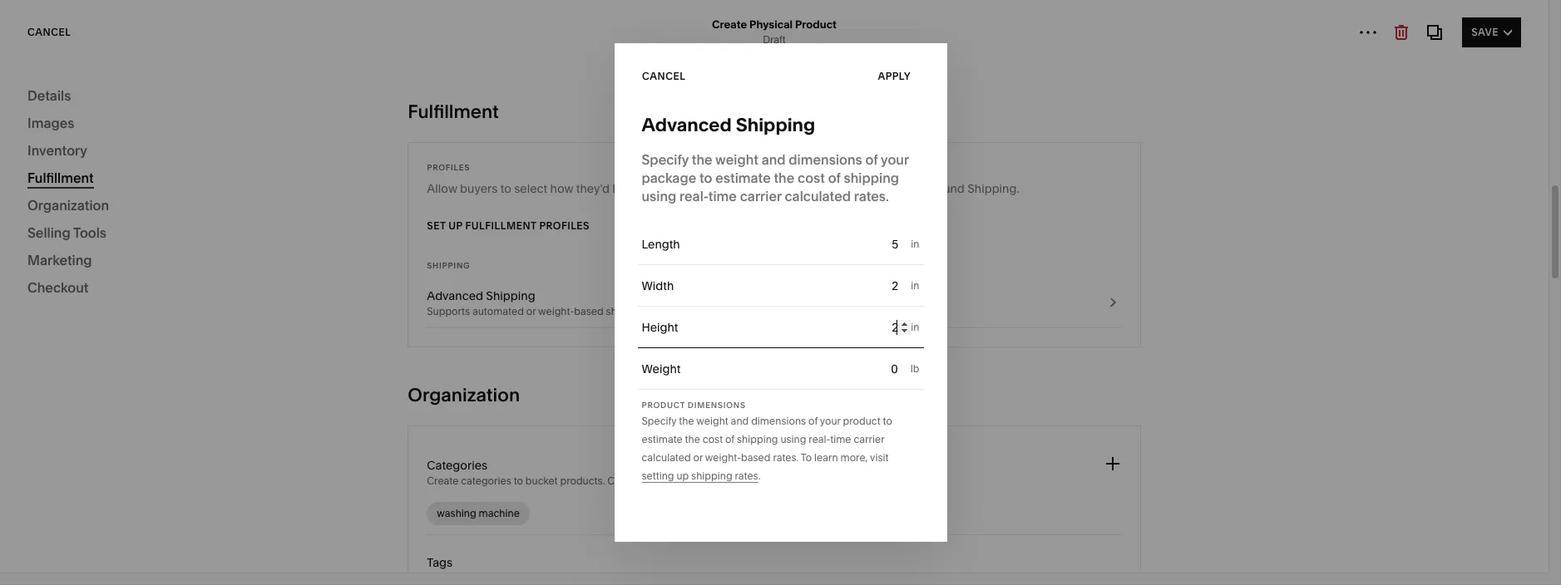 Task type: vqa. For each thing, say whether or not it's contained in the screenshot.
OR
yes



Task type: describe. For each thing, give the bounding box(es) containing it.
invoice
[[1242, 311, 1288, 328]]

invoicing
[[37, 249, 87, 264]]

carrier inside 'product dimensions specify the weight and dimensions of your product to estimate the cost of shipping using real-time carrier calculated or weight-based rates. to learn more, visit setting up shipping rates .'
[[854, 433, 885, 446]]

weight inside 'product dimensions specify the weight and dimensions of your product to estimate the cost of shipping using real-time carrier calculated or weight-based rates. to learn more, visit setting up shipping rates .'
[[697, 415, 729, 428]]

publish go live and start selling.
[[374, 401, 486, 430]]

paid.
[[454, 271, 478, 283]]

Enter Width number field
[[674, 268, 911, 305]]

1 horizontal spatial organization
[[408, 384, 520, 407]]

0 horizontal spatial for
[[409, 555, 427, 570]]

get
[[436, 271, 452, 283]]

w12ctake20
[[757, 555, 830, 570]]

use
[[702, 555, 723, 570]]

like
[[613, 181, 631, 196]]

more,
[[841, 452, 868, 464]]

connect
[[509, 572, 548, 585]]

weight- inside advanced shipping supports automated or weight-based shipping rates.
[[538, 305, 574, 318]]

selling tools inside selling tools link
[[37, 277, 106, 292]]

for
[[1162, 286, 1180, 295]]

shipping for advanced shipping
[[736, 114, 816, 136]]

0 horizontal spatial cancel button
[[27, 17, 71, 47]]

shown
[[707, 572, 738, 585]]

Enter Weight number field
[[681, 351, 911, 388]]

shipping for advanced shipping supports automated or weight-based shipping rates.
[[486, 289, 535, 304]]

specify the weight and dimensions of your package to estimate the cost of shipping using real-time carrier calculated rates.
[[642, 151, 909, 205]]

tags add keywords to connect related products. tags will not be shown in your store.
[[427, 556, 801, 585]]

create physical product draft
[[712, 17, 837, 46]]

a inside the subscription choose a subscription plan.
[[413, 344, 418, 356]]

to up inventory.
[[501, 181, 512, 196]]

1 vertical spatial subscribe button
[[1084, 548, 1162, 578]]

a inside payments add a way to get paid.
[[396, 271, 401, 283]]

up for your
[[361, 108, 384, 131]]

go
[[374, 417, 388, 430]]

up for fulfillment
[[449, 220, 463, 232]]

products for products add products to your inventory.
[[374, 181, 424, 196]]

selling.
[[452, 417, 486, 430]]

time,
[[479, 555, 507, 570]]

orders link
[[37, 186, 181, 214]]

receive
[[648, 181, 689, 196]]

machine
[[479, 508, 520, 520]]

0 horizontal spatial organization
[[27, 197, 109, 214]]

14
[[1115, 116, 1141, 149]]

service
[[1105, 353, 1150, 369]]

discounts link
[[37, 214, 181, 242]]

product dimensions specify the weight and dimensions of your product to estimate the cost of shipping using real-time carrier calculated or weight-based rates. to learn more, visit setting up shipping rates .
[[642, 401, 893, 483]]

1 manage from the top
[[1105, 311, 1157, 328]]

1 vertical spatial fulfillment
[[27, 170, 94, 186]]

products for products
[[37, 164, 87, 179]]

take
[[509, 555, 533, 570]]

weight inside specify the weight and dimensions of your package to estimate the cost of shipping using real-time carrier calculated rates.
[[716, 151, 759, 168]]

suggested
[[1105, 286, 1159, 295]]

to left publish
[[1293, 173, 1306, 190]]

1 horizontal spatial for
[[763, 181, 781, 196]]

to right the like
[[634, 181, 645, 196]]

0 vertical spatial subscribe button
[[1105, 204, 1164, 234]]

subscribe for the top subscribe button
[[1105, 212, 1164, 225]]

to inside specify the weight and dimensions of your package to estimate the cost of shipping using real-time carrier calculated rates.
[[700, 170, 713, 186]]

at
[[833, 555, 843, 570]]

related
[[550, 572, 583, 585]]

washing machine
[[437, 508, 520, 520]]

products. inside 'categories create categories to bucket products. categories will appear in the store's navigation.'
[[560, 475, 605, 488]]

package
[[642, 170, 697, 186]]

and inside 'product dimensions specify the weight and dimensions of your product to estimate the cost of shipping using real-time carrier calculated or weight-based rates. to learn more, visit setting up shipping rates .'
[[731, 415, 749, 428]]

.
[[759, 470, 761, 483]]

manage projects and invoice clients manage the details needed to deliver a professional service experience.
[[1105, 311, 1430, 369]]

0 vertical spatial cancel
[[27, 25, 71, 38]]

checkout
[[27, 280, 89, 296]]

when you're ready, subscribe to publish your site.
[[1105, 173, 1415, 190]]

and inside specify the weight and dimensions of your package to estimate the cost of shipping using real-time carrier calculated rates.
[[762, 151, 786, 168]]

height
[[642, 320, 678, 335]]

payments
[[374, 254, 428, 269]]

pickup
[[869, 181, 906, 196]]

your inside tags add keywords to connect related products. tags will not be shown in your store.
[[751, 572, 772, 585]]

profiles inside button
[[539, 220, 590, 232]]

0 horizontal spatial profiles
[[427, 163, 470, 172]]

to inside 'categories create categories to bucket products. categories will appear in the store's navigation.'
[[514, 475, 523, 488]]

set for set up fulfillment profiles
[[427, 220, 446, 232]]

cost inside specify the weight and dimensions of your package to estimate the cost of shipping using real-time carrier calculated rates.
[[798, 170, 825, 186]]

automated
[[473, 305, 524, 318]]

real- inside 'product dimensions specify the weight and dimensions of your product to estimate the cost of shipping using real-time carrier calculated or weight-based rates. to learn more, visit setting up shipping rates .'
[[809, 433, 830, 446]]

the down dimensions
[[679, 415, 694, 428]]

of up to
[[809, 415, 818, 428]]

in for width
[[911, 280, 920, 292]]

20%
[[536, 555, 559, 570]]

0 vertical spatial or
[[909, 181, 920, 196]]

lb
[[911, 363, 920, 375]]

shipping inside specify the weight and dimensions of your package to estimate the cost of shipping using real-time carrier calculated rates.
[[844, 170, 899, 186]]

visit
[[870, 452, 889, 464]]

the up this
[[692, 151, 713, 168]]

2 vertical spatial selling
[[37, 277, 74, 292]]

0 vertical spatial tools
[[73, 225, 107, 241]]

0 horizontal spatial tags
[[427, 556, 453, 571]]

1 vertical spatial tools
[[77, 277, 106, 292]]

products link
[[37, 157, 181, 186]]

supports
[[427, 305, 470, 318]]

1 vertical spatial plan.
[[672, 555, 699, 570]]

clients
[[1291, 311, 1333, 328]]

will inside tags add keywords to connect related products. tags will not be shown in your store.
[[657, 572, 672, 585]]

choose
[[374, 344, 410, 356]]

apply
[[878, 70, 911, 82]]

the up setting up shipping rates link
[[685, 433, 700, 446]]

example,
[[784, 181, 834, 196]]

ways
[[374, 508, 419, 530]]

product inside 'product dimensions specify the weight and dimensions of your product to estimate the cost of shipping using real-time carrier calculated or weight-based rates. to learn more, visit setting up shipping rates .'
[[642, 401, 685, 410]]

of left pickup
[[828, 170, 841, 186]]

edit
[[1400, 36, 1423, 48]]

advanced for advanced shipping
[[642, 114, 732, 136]]

experience.
[[1153, 353, 1227, 369]]

details
[[27, 87, 71, 104]]

website link
[[27, 102, 172, 122]]

1 vertical spatial cancel
[[642, 70, 685, 82]]

of up pickup
[[866, 151, 878, 168]]

this
[[691, 181, 711, 196]]

product inside create physical product draft
[[795, 17, 837, 31]]

advanced shipping
[[642, 114, 816, 136]]

add for payments
[[374, 271, 393, 283]]

advanced shipping supports automated or weight-based shipping rates.
[[427, 289, 676, 318]]

discounts
[[37, 220, 92, 235]]

inventory
[[27, 142, 87, 159]]

inventory.
[[475, 198, 521, 210]]

your inside products add products to your inventory.
[[452, 198, 473, 210]]

products add products to your inventory.
[[374, 181, 521, 210]]

website
[[27, 103, 79, 120]]

needed
[[1228, 334, 1277, 351]]

site
[[1426, 36, 1448, 48]]

edit site button
[[1391, 27, 1458, 57]]

your inside 'product dimensions specify the weight and dimensions of your product to estimate the cost of shipping using real-time carrier calculated or weight-based rates. to learn more, visit setting up shipping rates .'
[[820, 415, 841, 428]]

set up your store
[[328, 108, 477, 131]]

1 vertical spatial categories
[[608, 475, 660, 488]]

website
[[626, 555, 670, 570]]

setting
[[642, 470, 674, 483]]

based inside 'product dimensions specify the weight and dimensions of your product to estimate the cost of shipping using real-time carrier calculated or weight-based rates. to learn more, visit setting up shipping rates .'
[[741, 452, 771, 464]]

to inside payments add a way to get paid.
[[425, 271, 434, 283]]

setting up shipping rates link
[[642, 470, 759, 483]]

any
[[579, 555, 598, 570]]

subscription
[[374, 327, 444, 342]]

in for height
[[911, 321, 920, 334]]

rates
[[735, 470, 759, 483]]

not
[[675, 572, 690, 585]]

plan. inside the subscription choose a subscription plan.
[[482, 344, 505, 356]]

details
[[1183, 334, 1225, 351]]

set up fulfillment profiles button
[[427, 211, 590, 241]]

appear
[[680, 475, 713, 488]]

more ways to sell
[[324, 508, 476, 530]]

in inside tags add keywords to connect related products. tags will not be shown in your store.
[[741, 572, 749, 585]]

weight- inside 'product dimensions specify the weight and dimensions of your product to estimate the cost of shipping using real-time carrier calculated or weight-based rates. to learn more, visit setting up shipping rates .'
[[705, 452, 741, 464]]

dimensions
[[688, 401, 746, 410]]

time inside 'product dimensions specify the weight and dimensions of your product to estimate the cost of shipping using real-time carrier calculated or weight-based rates. to learn more, visit setting up shipping rates .'
[[830, 433, 852, 446]]

of down dimensions
[[726, 433, 735, 446]]

will inside 'categories create categories to bucket products. categories will appear in the store's navigation.'
[[662, 475, 677, 488]]

store's
[[744, 475, 775, 488]]

time inside specify the weight and dimensions of your package to estimate the cost of shipping using real-time carrier calculated rates.
[[709, 188, 737, 205]]

publish
[[1309, 173, 1355, 190]]

selling tools link
[[37, 270, 181, 299]]

Enter Length number field
[[680, 226, 911, 263]]



Task type: locate. For each thing, give the bounding box(es) containing it.
a inside manage projects and invoice clients manage the details needed to deliver a professional service experience.
[[1342, 334, 1349, 351]]

2 horizontal spatial up
[[677, 470, 689, 483]]

0 vertical spatial shipping
[[736, 114, 816, 136]]

1 horizontal spatial product
[[795, 17, 837, 31]]

0 horizontal spatial weight-
[[538, 305, 574, 318]]

ground
[[923, 181, 965, 196]]

subscribe inside button
[[1093, 556, 1153, 569]]

new
[[601, 555, 624, 570]]

1 horizontal spatial calculated
[[785, 188, 851, 205]]

and inside publish go live and start selling.
[[409, 417, 427, 430]]

1 vertical spatial advanced
[[427, 289, 483, 304]]

weight- right automated
[[538, 305, 574, 318]]

up
[[361, 108, 384, 131], [449, 220, 463, 232], [677, 470, 689, 483]]

weight
[[716, 151, 759, 168], [697, 415, 729, 428]]

estimate right this
[[716, 170, 771, 186]]

specify inside 'product dimensions specify the weight and dimensions of your product to estimate the cost of shipping using real-time carrier calculated or weight-based rates. to learn more, visit setting up shipping rates .'
[[642, 415, 677, 428]]

0 horizontal spatial real-
[[680, 188, 709, 205]]

subscribe button
[[1105, 204, 1164, 234], [1084, 548, 1162, 578]]

be
[[692, 572, 705, 585]]

products down "inventory"
[[37, 164, 87, 179]]

1 horizontal spatial shipping
[[486, 289, 535, 304]]

select
[[514, 181, 548, 196]]

fulfillment down inventory.
[[466, 220, 537, 232]]

your left 'site.'
[[1358, 173, 1386, 190]]

0 vertical spatial selling
[[27, 133, 70, 150]]

code
[[726, 555, 754, 570]]

shipping up height
[[606, 305, 647, 318]]

allow buyers to select how they'd like to receive this product. for example, local pickup or ground shipping.
[[427, 181, 1020, 196]]

0 horizontal spatial advanced
[[427, 289, 483, 304]]

2 vertical spatial add
[[427, 572, 447, 585]]

to inside manage projects and invoice clients manage the details needed to deliver a professional service experience.
[[1280, 334, 1293, 351]]

shipping up .
[[737, 433, 778, 446]]

professional
[[1352, 334, 1430, 351]]

product
[[795, 17, 837, 31], [642, 401, 685, 410]]

2 horizontal spatial rates.
[[854, 188, 889, 205]]

shipping up get in the left of the page
[[427, 261, 470, 270]]

1 vertical spatial rates.
[[650, 305, 676, 318]]

tools
[[73, 225, 107, 241], [77, 277, 106, 292]]

rates. inside 'product dimensions specify the weight and dimensions of your product to estimate the cost of shipping using real-time carrier calculated or weight-based rates. to learn more, visit setting up shipping rates .'
[[773, 452, 799, 464]]

your left "product"
[[820, 415, 841, 428]]

advanced for advanced shipping supports automated or weight-based shipping rates.
[[427, 289, 483, 304]]

how
[[550, 181, 574, 196]]

keywords
[[449, 572, 495, 585]]

0 horizontal spatial rates.
[[650, 305, 676, 318]]

shipping
[[736, 114, 816, 136], [427, 261, 470, 270], [486, 289, 535, 304]]

to down time,
[[497, 572, 506, 585]]

edit site
[[1400, 36, 1448, 48]]

0 vertical spatial estimate
[[716, 170, 771, 186]]

shipping right example,
[[844, 170, 899, 186]]

expires
[[903, 555, 943, 570]]

categories create categories to bucket products. categories will appear in the store's navigation.
[[427, 458, 829, 488]]

in inside 'categories create categories to bucket products. categories will appear in the store's navigation.'
[[716, 475, 724, 488]]

0 vertical spatial carrier
[[740, 188, 782, 205]]

time right "receive"
[[709, 188, 737, 205]]

up down products add products to your inventory.
[[449, 220, 463, 232]]

fulfillment up allow
[[408, 101, 499, 123]]

apply button
[[878, 62, 920, 92]]

cancel button up advanced shipping
[[642, 62, 695, 92]]

products up products
[[374, 181, 424, 196]]

the right the product.
[[774, 170, 795, 186]]

0 vertical spatial products.
[[560, 475, 605, 488]]

0 horizontal spatial up
[[361, 108, 384, 131]]

and right live
[[409, 417, 427, 430]]

in
[[911, 238, 920, 250], [911, 280, 920, 292], [911, 321, 920, 334], [716, 475, 724, 488], [741, 572, 749, 585]]

1 vertical spatial profiles
[[539, 220, 590, 232]]

start
[[429, 417, 450, 430]]

1 vertical spatial organization
[[408, 384, 520, 407]]

2 vertical spatial rates.
[[773, 452, 799, 464]]

shipping inside advanced shipping supports automated or weight-based shipping rates.
[[486, 289, 535, 304]]

your
[[388, 108, 427, 131], [881, 151, 909, 168], [1358, 173, 1386, 190], [452, 198, 473, 210], [820, 415, 841, 428], [751, 572, 772, 585]]

selling tools down marketing
[[37, 277, 106, 292]]

set inside button
[[427, 220, 446, 232]]

set for set up your store
[[328, 108, 357, 131]]

and down dimensions
[[731, 415, 749, 428]]

0 vertical spatial based
[[574, 305, 604, 318]]

1 specify from the top
[[642, 151, 689, 168]]

dimensions inside 'product dimensions specify the weight and dimensions of your product to estimate the cost of shipping using real-time carrier calculated or weight-based rates. to learn more, visit setting up shipping rates .'
[[751, 415, 806, 428]]

using inside 'product dimensions specify the weight and dimensions of your product to estimate the cost of shipping using real-time carrier calculated or weight-based rates. to learn more, visit setting up shipping rates .'
[[781, 433, 807, 446]]

1 horizontal spatial cancel button
[[642, 62, 695, 92]]

1 horizontal spatial based
[[741, 452, 771, 464]]

or inside 'product dimensions specify the weight and dimensions of your product to estimate the cost of shipping using real-time carrier calculated or weight-based rates. to learn more, visit setting up shipping rates .'
[[693, 452, 703, 464]]

0 horizontal spatial product
[[642, 401, 685, 410]]

1 horizontal spatial create
[[712, 17, 747, 31]]

to left sell on the left bottom
[[423, 508, 441, 530]]

projects
[[1160, 311, 1212, 328]]

1 vertical spatial real-
[[809, 433, 830, 446]]

length
[[642, 237, 680, 252]]

plan. up not
[[672, 555, 699, 570]]

to down allow
[[441, 198, 450, 210]]

0 horizontal spatial calculated
[[642, 452, 691, 464]]

0 horizontal spatial cancel
[[27, 25, 71, 38]]

tools up 'invoicing' link
[[73, 225, 107, 241]]

or inside advanced shipping supports automated or weight-based shipping rates.
[[526, 305, 536, 318]]

cancel
[[27, 25, 71, 38], [642, 70, 685, 82]]

your down buyers
[[452, 198, 473, 210]]

dimensions inside specify the weight and dimensions of your package to estimate the cost of shipping using real-time carrier calculated rates.
[[789, 151, 863, 168]]

0 vertical spatial rates.
[[854, 188, 889, 205]]

products. inside tags add keywords to connect related products. tags will not be shown in your store.
[[586, 572, 631, 585]]

set
[[328, 108, 357, 131], [427, 220, 446, 232]]

you're
[[1144, 173, 1183, 190]]

will left appear
[[662, 475, 677, 488]]

the inside manage projects and invoice clients manage the details needed to deliver a professional service experience.
[[1159, 334, 1180, 351]]

real- inside specify the weight and dimensions of your package to estimate the cost of shipping using real-time carrier calculated rates.
[[680, 188, 709, 205]]

your left store
[[388, 108, 427, 131]]

cost down dimensions
[[703, 433, 723, 446]]

add for tags
[[427, 572, 447, 585]]

products
[[37, 164, 87, 179], [374, 181, 424, 196]]

shipping inside advanced shipping supports automated or weight-based shipping rates.
[[606, 305, 647, 318]]

product down weight
[[642, 401, 685, 410]]

using up to
[[781, 433, 807, 446]]

organization up the selling.
[[408, 384, 520, 407]]

carrier down "product"
[[854, 433, 885, 446]]

products inside products add products to your inventory.
[[374, 181, 424, 196]]

a right deliver
[[1342, 334, 1349, 351]]

0 vertical spatial calculated
[[785, 188, 851, 205]]

more
[[324, 508, 370, 530]]

fulfillment
[[408, 101, 499, 123], [27, 170, 94, 186], [466, 220, 537, 232]]

site.
[[1389, 173, 1415, 190]]

limited
[[439, 555, 477, 570]]

2 vertical spatial shipping
[[486, 289, 535, 304]]

profiles
[[427, 163, 470, 172], [539, 220, 590, 232]]

add down the payments
[[374, 271, 393, 283]]

0 horizontal spatial cost
[[703, 433, 723, 446]]

advanced up the package
[[642, 114, 732, 136]]

subscription choose a subscription plan.
[[374, 327, 505, 356]]

navigation.
[[777, 475, 829, 488]]

fulfillment inside button
[[466, 220, 537, 232]]

0 vertical spatial tags
[[427, 556, 453, 571]]

0 horizontal spatial products
[[37, 164, 87, 179]]

products.
[[560, 475, 605, 488], [586, 572, 631, 585]]

tags up the keywords
[[427, 556, 453, 571]]

deliver
[[1296, 334, 1338, 351]]

shipping left the rates
[[691, 470, 733, 483]]

2 vertical spatial or
[[693, 452, 703, 464]]

0 vertical spatial up
[[361, 108, 384, 131]]

0 vertical spatial cancel button
[[27, 17, 71, 47]]

shipping
[[844, 170, 899, 186], [606, 305, 647, 318], [737, 433, 778, 446], [691, 470, 733, 483]]

specify down weight
[[642, 415, 677, 428]]

1 vertical spatial estimate
[[642, 433, 683, 446]]

your inside specify the weight and dimensions of your package to estimate the cost of shipping using real-time carrier calculated rates.
[[881, 151, 909, 168]]

advanced inside advanced shipping supports automated or weight-based shipping rates.
[[427, 289, 483, 304]]

up inside set up fulfillment profiles button
[[449, 220, 463, 232]]

to inside 'product dimensions specify the weight and dimensions of your product to estimate the cost of shipping using real-time carrier calculated or weight-based rates. to learn more, visit setting up shipping rates .'
[[883, 415, 893, 428]]

or up setting up shipping rates link
[[693, 452, 703, 464]]

up inside 'product dimensions specify the weight and dimensions of your product to estimate the cost of shipping using real-time carrier calculated or weight-based rates. to learn more, visit setting up shipping rates .'
[[677, 470, 689, 483]]

rates. inside specify the weight and dimensions of your package to estimate the cost of shipping using real-time carrier calculated rates.
[[854, 188, 889, 205]]

rates. inside advanced shipping supports automated or weight-based shipping rates.
[[650, 305, 676, 318]]

selling down marketing
[[37, 277, 74, 292]]

add inside tags add keywords to connect related products. tags will not be shown in your store.
[[427, 572, 447, 585]]

0 vertical spatial manage
[[1105, 311, 1157, 328]]

real- up 'learn'
[[809, 433, 830, 446]]

plan. down automated
[[482, 344, 505, 356]]

allow
[[427, 181, 457, 196]]

based
[[574, 305, 604, 318], [741, 452, 771, 464]]

add left products
[[374, 198, 393, 210]]

when
[[1105, 173, 1141, 190]]

0 horizontal spatial based
[[574, 305, 604, 318]]

a down subscription at the bottom left of the page
[[413, 344, 418, 356]]

estimate inside 'product dimensions specify the weight and dimensions of your product to estimate the cost of shipping using real-time carrier calculated or weight-based rates. to learn more, visit setting up shipping rates .'
[[642, 433, 683, 446]]

time up "more," at the right
[[830, 433, 852, 446]]

products. right bucket
[[560, 475, 605, 488]]

will left not
[[657, 572, 672, 585]]

0 vertical spatial selling tools
[[27, 225, 107, 241]]

12/8/2023.
[[946, 555, 1004, 570]]

weight
[[642, 362, 681, 377]]

0 vertical spatial profiles
[[427, 163, 470, 172]]

2 horizontal spatial or
[[909, 181, 920, 196]]

physical
[[750, 17, 793, 31]]

shipping up specify the weight and dimensions of your package to estimate the cost of shipping using real-time carrier calculated rates.
[[736, 114, 816, 136]]

1 vertical spatial will
[[657, 572, 672, 585]]

organization
[[27, 197, 109, 214], [408, 384, 520, 407]]

1 vertical spatial cost
[[703, 433, 723, 446]]

subscribe for subscribe button to the bottom
[[1093, 556, 1153, 569]]

0 vertical spatial weight-
[[538, 305, 574, 318]]

tools down 'invoicing' link
[[77, 277, 106, 292]]

selling tools up invoicing
[[27, 225, 107, 241]]

your left store.
[[751, 572, 772, 585]]

based inside advanced shipping supports automated or weight-based shipping rates.
[[574, 305, 604, 318]]

real- down the package
[[680, 188, 709, 205]]

and up details
[[1215, 311, 1239, 328]]

local
[[837, 181, 866, 196]]

rates. right example,
[[854, 188, 889, 205]]

1 horizontal spatial plan.
[[672, 555, 699, 570]]

2 specify from the top
[[642, 415, 677, 428]]

1 horizontal spatial up
[[449, 220, 463, 232]]

1 vertical spatial product
[[642, 401, 685, 410]]

0 vertical spatial specify
[[642, 151, 689, 168]]

shipping.
[[968, 181, 1020, 196]]

real-
[[680, 188, 709, 205], [809, 433, 830, 446]]

1 vertical spatial dimensions
[[751, 415, 806, 428]]

orders
[[37, 192, 75, 207]]

and inside manage projects and invoice clients manage the details needed to deliver a professional service experience.
[[1215, 311, 1239, 328]]

calculated inside specify the weight and dimensions of your package to estimate the cost of shipping using real-time carrier calculated rates.
[[785, 188, 851, 205]]

the up experience. on the bottom
[[1159, 334, 1180, 351]]

selling
[[27, 133, 70, 150], [27, 225, 70, 241], [37, 277, 74, 292]]

rates. left to
[[773, 452, 799, 464]]

specify inside specify the weight and dimensions of your package to estimate the cost of shipping using real-time carrier calculated rates.
[[642, 151, 689, 168]]

0 vertical spatial fulfillment
[[408, 101, 499, 123]]

create inside 'categories create categories to bucket products. categories will appear in the store's navigation.'
[[427, 475, 459, 488]]

1 horizontal spatial profiles
[[539, 220, 590, 232]]

checkout.
[[846, 555, 900, 570]]

weight- up setting up shipping rates link
[[705, 452, 741, 464]]

dimensions
[[789, 151, 863, 168], [751, 415, 806, 428]]

2 vertical spatial up
[[677, 470, 689, 483]]

draft
[[763, 33, 786, 46]]

1 horizontal spatial categories
[[608, 475, 660, 488]]

1 horizontal spatial or
[[693, 452, 703, 464]]

to inside products add products to your inventory.
[[441, 198, 450, 210]]

categories left appear
[[608, 475, 660, 488]]

up left store
[[361, 108, 384, 131]]

profiles down how
[[539, 220, 590, 232]]

calculated inside 'product dimensions specify the weight and dimensions of your product to estimate the cost of shipping using real-time carrier calculated or weight-based rates. to learn more, visit setting up shipping rates .'
[[642, 452, 691, 464]]

cancel up advanced shipping
[[642, 70, 685, 82]]

0 vertical spatial product
[[795, 17, 837, 31]]

set up fulfillment profiles
[[427, 220, 590, 232]]

0 vertical spatial cost
[[798, 170, 825, 186]]

1 vertical spatial tags
[[633, 572, 655, 585]]

0 vertical spatial advanced
[[642, 114, 732, 136]]

cancel button
[[27, 17, 71, 47], [642, 62, 695, 92]]

1 vertical spatial using
[[781, 433, 807, 446]]

1 horizontal spatial cancel
[[642, 70, 685, 82]]

store
[[431, 108, 477, 131]]

for
[[763, 181, 781, 196], [409, 555, 427, 570]]

rates. up height
[[650, 305, 676, 318]]

1 vertical spatial or
[[526, 305, 536, 318]]

0 vertical spatial real-
[[680, 188, 709, 205]]

add for products
[[374, 198, 393, 210]]

weight up the product.
[[716, 151, 759, 168]]

ready,
[[1186, 173, 1225, 190]]

1 vertical spatial specify
[[642, 415, 677, 428]]

carrier inside specify the weight and dimensions of your package to estimate the cost of shipping using real-time carrier calculated rates.
[[740, 188, 782, 205]]

categories up the categories
[[427, 458, 488, 473]]

manage down 'suggested'
[[1105, 311, 1157, 328]]

add inside payments add a way to get paid.
[[374, 271, 393, 283]]

to left get in the left of the page
[[425, 271, 434, 283]]

0 vertical spatial time
[[709, 188, 737, 205]]

save button
[[1463, 17, 1522, 47]]

1 horizontal spatial carrier
[[854, 433, 885, 446]]

0 vertical spatial set
[[328, 108, 357, 131]]

to
[[801, 452, 812, 464]]

dimensions up to
[[751, 415, 806, 428]]

washing
[[437, 508, 476, 520]]

manage
[[1105, 311, 1157, 328], [1105, 334, 1156, 351]]

0 vertical spatial weight
[[716, 151, 759, 168]]

estimate up the setting
[[642, 433, 683, 446]]

categories
[[461, 475, 511, 488]]

the left store's in the bottom of the page
[[726, 475, 742, 488]]

to inside tags add keywords to connect related products. tags will not be shown in your store.
[[497, 572, 506, 585]]

organization up "discounts"
[[27, 197, 109, 214]]

calculated up the setting
[[642, 452, 691, 464]]

for left limited on the bottom
[[409, 555, 427, 570]]

0 vertical spatial categories
[[427, 458, 488, 473]]

1 horizontal spatial advanced
[[642, 114, 732, 136]]

to right "product"
[[883, 415, 893, 428]]

cost inside 'product dimensions specify the weight and dimensions of your product to estimate the cost of shipping using real-time carrier calculated or weight-based rates. to learn more, visit setting up shipping rates .'
[[703, 433, 723, 446]]

0 vertical spatial using
[[642, 188, 677, 205]]

Enter Height number field
[[678, 309, 911, 346]]

0 vertical spatial dimensions
[[789, 151, 863, 168]]

and up example,
[[762, 151, 786, 168]]

for a limited time, take 20% off any new website plan. use code w12ctake20 at checkout. expires 12/8/2023.
[[409, 555, 1007, 570]]

payments add a way to get paid.
[[374, 254, 478, 283]]

2 manage from the top
[[1105, 334, 1156, 351]]

0 vertical spatial products
[[37, 164, 87, 179]]

in for length
[[911, 238, 920, 250]]

using down the package
[[642, 188, 677, 205]]

manage up service
[[1105, 334, 1156, 351]]

to left bucket
[[514, 475, 523, 488]]

or right automated
[[526, 305, 536, 318]]

0 vertical spatial subscribe
[[1105, 212, 1164, 225]]

to left deliver
[[1280, 334, 1293, 351]]

selling up invoicing
[[27, 225, 70, 241]]

images
[[27, 115, 75, 131]]

create
[[712, 17, 747, 31], [427, 475, 459, 488]]

width
[[642, 279, 674, 294]]

way
[[404, 271, 422, 283]]

invoicing link
[[37, 242, 181, 270]]

a left limited on the bottom
[[429, 555, 436, 570]]

the inside 'categories create categories to bucket products. categories will appear in the store's navigation.'
[[726, 475, 742, 488]]

advanced up supports
[[427, 289, 483, 304]]

0 vertical spatial organization
[[27, 197, 109, 214]]

carrier left example,
[[740, 188, 782, 205]]

0 horizontal spatial shipping
[[427, 261, 470, 270]]

create left the 'physical'
[[712, 17, 747, 31]]

2 vertical spatial fulfillment
[[466, 220, 537, 232]]

1 vertical spatial calculated
[[642, 452, 691, 464]]

0 vertical spatial add
[[374, 198, 393, 210]]

a left way
[[396, 271, 401, 283]]

1 vertical spatial create
[[427, 475, 459, 488]]

0 horizontal spatial create
[[427, 475, 459, 488]]

create inside create physical product draft
[[712, 17, 747, 31]]

product right the 'physical'
[[795, 17, 837, 31]]

1 horizontal spatial time
[[830, 433, 852, 446]]

0 horizontal spatial set
[[328, 108, 357, 131]]

selling down images
[[27, 133, 70, 150]]

profiles up allow
[[427, 163, 470, 172]]

fulfillment up orders
[[27, 170, 94, 186]]

1 horizontal spatial real-
[[809, 433, 830, 446]]

1 vertical spatial shipping
[[427, 261, 470, 270]]

subscription
[[421, 344, 479, 356]]

1 horizontal spatial tags
[[633, 572, 655, 585]]

advanced
[[642, 114, 732, 136], [427, 289, 483, 304]]

specify up the package
[[642, 151, 689, 168]]

1 vertical spatial manage
[[1105, 334, 1156, 351]]

1 vertical spatial selling
[[27, 225, 70, 241]]

add down limited on the bottom
[[427, 572, 447, 585]]

estimate inside specify the weight and dimensions of your package to estimate the cost of shipping using real-time carrier calculated rates.
[[716, 170, 771, 186]]

weight down dimensions
[[697, 415, 729, 428]]

add inside products add products to your inventory.
[[374, 198, 393, 210]]

using inside specify the weight and dimensions of your package to estimate the cost of shipping using real-time carrier calculated rates.
[[642, 188, 677, 205]]



